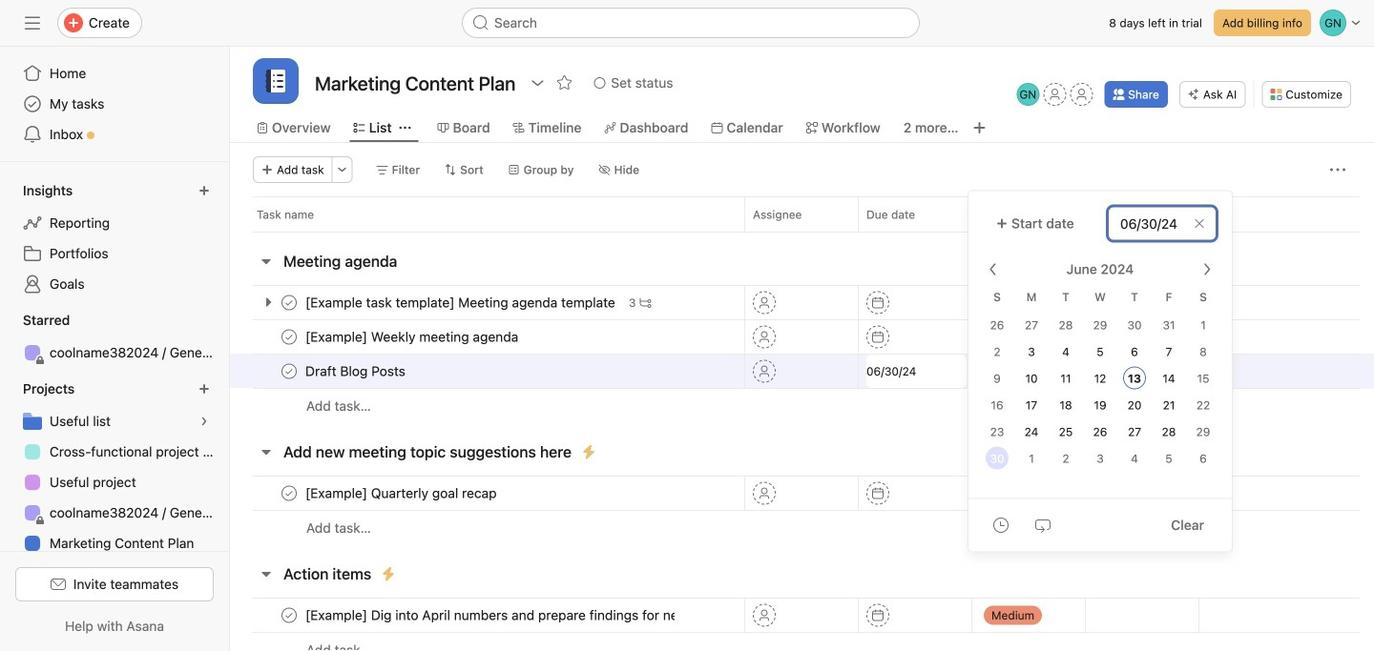 Task type: describe. For each thing, give the bounding box(es) containing it.
gn image
[[1019, 83, 1036, 106]]

mark complete checkbox for the draft blog posts cell
[[278, 360, 301, 383]]

Mark complete checkbox
[[278, 482, 301, 505]]

mark complete image for [example] dig into april numbers and prepare findings for next meeting 'cell'
[[278, 605, 301, 627]]

expand subtask list for the task [example task template] meeting agenda template image
[[261, 295, 276, 310]]

new project or portfolio image
[[198, 384, 210, 395]]

Due date text field
[[1108, 207, 1217, 241]]

task name text field for rules for add new meeting topic suggestions here image
[[302, 484, 502, 503]]

3 subtasks image
[[640, 297, 651, 309]]

next month image
[[1199, 262, 1215, 277]]

set to repeat image
[[1035, 518, 1051, 533]]

see details, useful list image
[[198, 416, 210, 428]]

global element
[[0, 47, 229, 161]]

task name text field inside [example task template] meeting agenda template cell
[[302, 293, 621, 313]]

— text field
[[1094, 366, 1199, 379]]

1 mark complete image from the top
[[278, 292, 301, 314]]

[example] weekly meeting agenda cell
[[230, 320, 744, 355]]

[example] quarterly goal recap cell
[[230, 476, 744, 511]]

header action items tree grid
[[230, 598, 1374, 652]]

more actions image
[[337, 164, 348, 176]]

header meeting agenda tree grid
[[230, 285, 1374, 424]]

new insights image
[[198, 185, 210, 197]]

insights element
[[0, 174, 229, 303]]

show options image
[[530, 75, 545, 91]]

task name text field inside the draft blog posts cell
[[302, 362, 411, 381]]

add to starred image
[[557, 75, 572, 91]]

previous month image
[[986, 262, 1001, 277]]



Task type: locate. For each thing, give the bounding box(es) containing it.
2 task name text field from the top
[[302, 484, 502, 503]]

mark complete image inside [example] dig into april numbers and prepare findings for next meeting 'cell'
[[278, 605, 301, 627]]

collapse task list for this group image
[[259, 254, 274, 269], [259, 567, 274, 582]]

mark complete checkbox for [example] dig into april numbers and prepare findings for next meeting 'cell'
[[278, 605, 301, 627]]

collapse task list for this group image for header meeting agenda tree grid
[[259, 254, 274, 269]]

list box
[[462, 8, 920, 38]]

2 collapse task list for this group image from the top
[[259, 567, 274, 582]]

1 task name text field from the top
[[302, 328, 524, 347]]

0 vertical spatial task name text field
[[302, 328, 524, 347]]

draft blog posts cell
[[230, 354, 744, 389]]

0 vertical spatial collapse task list for this group image
[[259, 254, 274, 269]]

mark complete checkbox inside the draft blog posts cell
[[278, 360, 301, 383]]

3 mark complete image from the top
[[278, 482, 301, 505]]

Task name text field
[[302, 293, 621, 313], [302, 362, 411, 381]]

1 collapse task list for this group image from the top
[[259, 254, 274, 269]]

[example] dig into april numbers and prepare findings for next meeting cell
[[230, 598, 744, 634]]

projects element
[[0, 372, 229, 563]]

1 mark complete checkbox from the top
[[278, 292, 301, 314]]

task name text field inside [example] weekly meeting agenda cell
[[302, 328, 524, 347]]

mark complete image inside [example] quarterly goal recap cell
[[278, 482, 301, 505]]

task name text field inside [example] quarterly goal recap cell
[[302, 484, 502, 503]]

2 mark complete image from the top
[[278, 360, 301, 383]]

0 vertical spatial task name text field
[[302, 293, 621, 313]]

clear due date image
[[1194, 218, 1205, 229]]

1 task name text field from the top
[[302, 293, 621, 313]]

Task name text field
[[302, 328, 524, 347], [302, 484, 502, 503], [302, 606, 676, 626]]

tab actions image
[[399, 122, 411, 134]]

mark complete checkbox inside [example] dig into april numbers and prepare findings for next meeting 'cell'
[[278, 605, 301, 627]]

Mark complete checkbox
[[278, 292, 301, 314], [278, 326, 301, 349], [278, 360, 301, 383], [278, 605, 301, 627]]

mark complete checkbox for [example] weekly meeting agenda cell
[[278, 326, 301, 349]]

None text field
[[310, 66, 520, 100], [866, 355, 967, 388], [310, 66, 520, 100], [866, 355, 967, 388]]

mark complete checkbox inside [example] weekly meeting agenda cell
[[278, 326, 301, 349]]

mark complete image
[[278, 326, 301, 349]]

2 task name text field from the top
[[302, 362, 411, 381]]

collapse task list for this group image
[[259, 445, 274, 460]]

task name text field inside [example] dig into april numbers and prepare findings for next meeting 'cell'
[[302, 606, 676, 626]]

rules for action items image
[[381, 567, 396, 582]]

collapse task list for this group image for header action items tree grid
[[259, 567, 274, 582]]

rules for add new meeting topic suggestions here image
[[581, 445, 596, 460]]

1 vertical spatial task name text field
[[302, 484, 502, 503]]

3 task name text field from the top
[[302, 606, 676, 626]]

hide sidebar image
[[25, 15, 40, 31]]

mark complete image for [example] quarterly goal recap cell
[[278, 482, 301, 505]]

2 vertical spatial task name text field
[[302, 606, 676, 626]]

header add new meeting topic suggestions here tree grid
[[230, 476, 1374, 546]]

starred element
[[0, 303, 229, 372]]

3 mark complete checkbox from the top
[[278, 360, 301, 383]]

add field image
[[1215, 209, 1226, 220]]

row
[[230, 197, 1374, 232], [253, 231, 1360, 233], [230, 285, 1374, 321], [230, 320, 1374, 355], [230, 354, 1374, 389], [230, 388, 1374, 424], [230, 476, 1374, 511], [230, 511, 1374, 546], [230, 598, 1374, 634], [230, 633, 1374, 652]]

add time image
[[993, 518, 1009, 533]]

4 mark complete image from the top
[[278, 605, 301, 627]]

task name text field for rules for action items icon
[[302, 606, 676, 626]]

1 vertical spatial collapse task list for this group image
[[259, 567, 274, 582]]

[example task template] meeting agenda template cell
[[230, 285, 744, 321]]

mark complete image for the draft blog posts cell
[[278, 360, 301, 383]]

mark complete image inside the draft blog posts cell
[[278, 360, 301, 383]]

mark complete image
[[278, 292, 301, 314], [278, 360, 301, 383], [278, 482, 301, 505], [278, 605, 301, 627]]

mark complete checkbox inside [example task template] meeting agenda template cell
[[278, 292, 301, 314]]

2 mark complete checkbox from the top
[[278, 326, 301, 349]]

1 vertical spatial task name text field
[[302, 362, 411, 381]]

None text field
[[1094, 331, 1199, 345], [1094, 488, 1199, 501], [1094, 331, 1199, 345], [1094, 488, 1199, 501]]

4 mark complete checkbox from the top
[[278, 605, 301, 627]]

notebook image
[[264, 70, 287, 93]]



Task type: vqa. For each thing, say whether or not it's contained in the screenshot.
Filters
no



